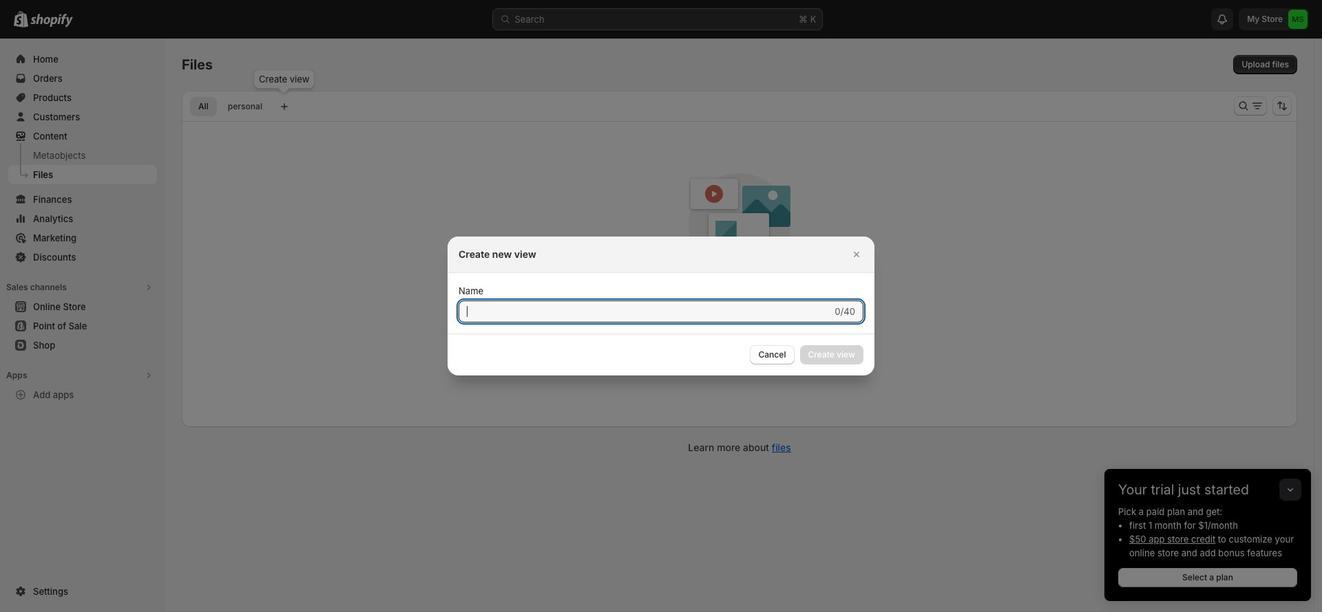 Task type: vqa. For each thing, say whether or not it's contained in the screenshot.
sku
no



Task type: locate. For each thing, give the bounding box(es) containing it.
None text field
[[459, 301, 832, 323]]

shopify image
[[30, 14, 73, 28]]

dialog
[[0, 237, 1322, 376]]

tab list
[[187, 96, 273, 116]]



